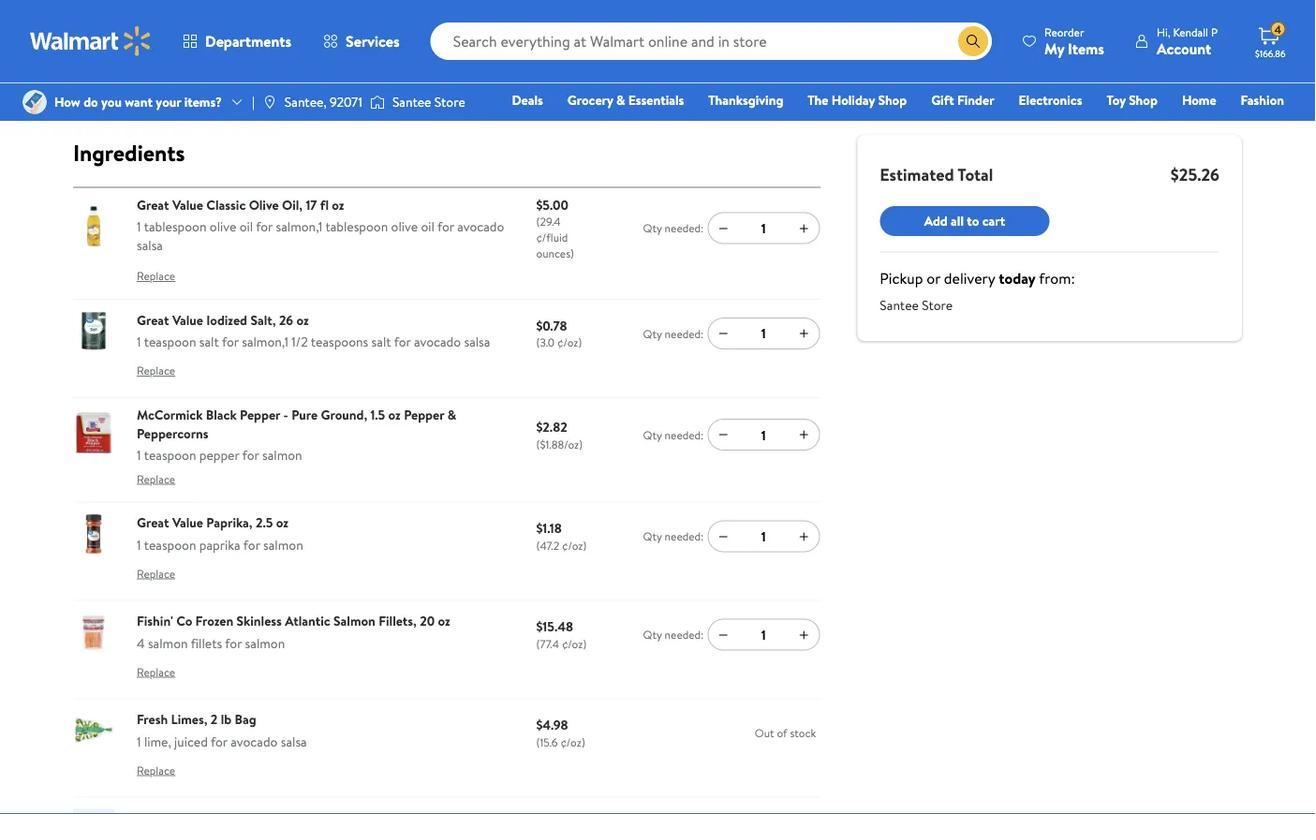 Task type: vqa. For each thing, say whether or not it's contained in the screenshot.
'home' link
yes



Task type: locate. For each thing, give the bounding box(es) containing it.
¢/oz) inside $15.48 (77.4 ¢/oz)
[[562, 636, 587, 652]]

replace for fresh limes, 2 lb bag
[[137, 762, 175, 778]]

1 inside 'fresh limes, 2 lb bag 1 lime, juiced for avocado salsa'
[[137, 732, 141, 751]]

0 horizontal spatial salt
[[199, 333, 219, 351]]

¢/oz) inside $0.78 (3.0 ¢/oz)
[[557, 335, 582, 350]]

toy shop link
[[1099, 90, 1166, 110]]

tablespoon down fl
[[325, 217, 388, 235]]

1 right great value iodized salt, 26 oz icon
[[137, 333, 141, 351]]

2 vertical spatial avocado
[[231, 732, 278, 751]]

0 horizontal spatial salsa
[[137, 235, 163, 254]]

grocery & essentials
[[568, 91, 684, 109]]

1 mins from the left
[[908, 6, 954, 37]]

stock
[[790, 725, 816, 741]]

4 replace from the top
[[137, 566, 175, 582]]

oz inside fishin' co frozen skinless atlantic salmon fillets, 20 oz 4 salmon fillets for salmon
[[438, 612, 450, 630]]

replace up mccormick at the left of the page
[[137, 363, 175, 379]]

3 qty from the top
[[643, 427, 662, 443]]

mccormick
[[137, 406, 203, 424]]

mins
[[908, 6, 954, 37], [1088, 6, 1134, 37]]

salmon,1 down salt,
[[242, 333, 289, 351]]

great value paprika, 2.5 oz link
[[137, 514, 289, 532]]

2 horizontal spatial salsa
[[464, 333, 490, 351]]

deals
[[512, 91, 543, 109]]

(29.4
[[536, 213, 561, 229]]

teaspoon
[[144, 333, 196, 351], [144, 446, 196, 464], [144, 536, 196, 554]]

store
[[435, 93, 465, 111], [922, 296, 953, 314]]

holiday
[[832, 91, 875, 109]]

6 replace button from the top
[[137, 756, 175, 786]]

salt down great value iodized salt, 26 oz link
[[199, 333, 219, 351]]

1 horizontal spatial santee
[[880, 296, 919, 314]]

one
[[1141, 117, 1169, 135]]

salmon
[[262, 446, 302, 464], [263, 536, 303, 554], [148, 634, 188, 652], [245, 634, 285, 652]]

do
[[84, 93, 98, 111]]

walmart+
[[1229, 117, 1285, 135]]

3 value from the top
[[172, 514, 203, 532]]

increase quantity fishin' co frozen skinless atlantic salmon fillets, 20 oz-count, current quantity 1 image
[[797, 627, 812, 642]]

¢/oz)
[[557, 335, 582, 350], [562, 537, 587, 553], [562, 636, 587, 652], [561, 734, 585, 750]]

4 down "fishin'"
[[137, 634, 145, 652]]

replace button down the lime,
[[137, 756, 175, 786]]

¢/fluid
[[536, 229, 568, 245]]

0 horizontal spatial shop
[[878, 91, 907, 109]]

qty needed: left decrease quantity mccormick black pepper - pure ground, 1.5 oz pepper & peppercorns-count, current quantity 1 image
[[643, 427, 704, 443]]

0 vertical spatial santee
[[393, 93, 431, 111]]

value for paprika,
[[172, 514, 203, 532]]

0 vertical spatial salmon,1
[[276, 217, 323, 235]]

olive
[[249, 195, 279, 213]]

2 great from the top
[[137, 311, 169, 329]]

0 vertical spatial value
[[172, 195, 203, 213]]

great right great value iodized salt, 26 oz icon
[[137, 311, 169, 329]]

& inside mccormick black pepper - pure ground, 1.5 oz pepper & peppercorns 1 teaspoon pepper for salmon
[[448, 406, 456, 424]]

pepper
[[240, 406, 280, 424], [404, 406, 444, 424]]

salmon down 2.5 on the left bottom of the page
[[263, 536, 303, 554]]

1 right great value paprika, 2.5 oz icon
[[137, 536, 141, 554]]

3 great from the top
[[137, 514, 169, 532]]

qty for $15.48
[[643, 627, 662, 643]]

0 vertical spatial avocado
[[457, 217, 504, 235]]

2 shop from the left
[[1129, 91, 1158, 109]]

2 vertical spatial value
[[172, 514, 203, 532]]

needed: left the decrease quantity great value classic olive oil, 17 fl oz-count, current quantity 1 icon
[[665, 220, 704, 236]]

teaspoons
[[311, 333, 368, 351]]

1 left increase quantity great value iodized salt, 26 oz-count, current quantity 1 'image'
[[762, 324, 766, 343]]

items
[[1068, 38, 1105, 59]]

replace button up "fishin'"
[[137, 559, 175, 589]]

oz right '26'
[[296, 311, 309, 329]]

salmon down mccormick black pepper - pure ground, 1.5 oz pepper & peppercorns link
[[262, 446, 302, 464]]

qty needed: left decrease quantity fishin' co frozen skinless atlantic salmon fillets, 20 oz-count, current quantity 1 icon
[[643, 627, 704, 643]]

one debit link
[[1133, 116, 1213, 136]]

replace for mccormick black pepper - pure ground, 1.5 oz pepper & peppercorns
[[137, 471, 175, 487]]

 image right 92071
[[370, 93, 385, 111]]

5 qty needed: from the top
[[643, 627, 704, 643]]

& right grocery
[[616, 91, 625, 109]]

2 replace from the top
[[137, 363, 175, 379]]

value inside great value classic olive oil, 17 fl oz 1 tablespoon olive oil for salmon,1 tablespoon olive oil for avocado salsa
[[172, 195, 203, 213]]

1 horizontal spatial tablespoon
[[325, 217, 388, 235]]

value up paprika
[[172, 514, 203, 532]]

replace button for 1 tablespoon olive oil for salmon,1 tablespoon olive oil for avocado salsa
[[137, 261, 175, 291]]

0 horizontal spatial store
[[435, 93, 465, 111]]

1 replace from the top
[[137, 268, 175, 284]]

add
[[925, 212, 948, 230]]

pepper right 1.5
[[404, 406, 444, 424]]

2 horizontal spatial  image
[[370, 93, 385, 111]]

for inside great value paprika, 2.5 oz 1 teaspoon paprika for salmon
[[243, 536, 260, 554]]

great for great value paprika, 2.5 oz
[[137, 514, 169, 532]]

salsa
[[137, 235, 163, 254], [464, 333, 490, 351], [281, 732, 307, 751]]

oz
[[332, 195, 344, 213], [296, 311, 309, 329], [388, 406, 401, 424], [276, 514, 289, 532], [438, 612, 450, 630]]

mins right 5
[[1088, 6, 1134, 37]]

0 vertical spatial salsa
[[137, 235, 163, 254]]

¢/oz) inside $1.18 (47.2 ¢/oz)
[[562, 537, 587, 553]]

2 qty from the top
[[643, 325, 662, 341]]

great for great value iodized salt, 26 oz
[[137, 311, 169, 329]]

1 teaspoon from the top
[[144, 333, 196, 351]]

needed: left decrease quantity great value paprika, 2.5 oz-count, current quantity 1 image
[[665, 528, 704, 544]]

 image right |
[[262, 95, 277, 110]]

registry
[[1069, 117, 1117, 135]]

qty left decrease quantity great value iodized salt, 26 oz-count, current quantity 1 image at right
[[643, 325, 662, 341]]

2 vertical spatial salsa
[[281, 732, 307, 751]]

 image left how on the left top
[[22, 90, 47, 114]]

(47.2
[[536, 537, 559, 553]]

¢/oz) right (47.2
[[562, 537, 587, 553]]

replace button for 1 lime, juiced for avocado salsa
[[137, 756, 175, 786]]

1 horizontal spatial olive
[[391, 217, 418, 235]]

1 left increase quantity fishin' co frozen skinless atlantic salmon fillets, 20 oz-count, current quantity 1 icon
[[762, 625, 766, 644]]

replace for fishin' co frozen skinless atlantic salmon fillets, 20 oz
[[137, 664, 175, 680]]

 image for how do you want your items?
[[22, 90, 47, 114]]

qty left decrease quantity great value paprika, 2.5 oz-count, current quantity 1 image
[[643, 528, 662, 544]]

shop right toy
[[1129, 91, 1158, 109]]

2 vertical spatial great
[[137, 514, 169, 532]]

0 vertical spatial 4
[[1275, 21, 1282, 37]]

gift finder link
[[923, 90, 1003, 110]]

1 right great value classic olive oil, 17 fl oz image
[[137, 217, 141, 235]]

1 horizontal spatial pepper
[[404, 406, 444, 424]]

¢/oz) right (3.0
[[557, 335, 582, 350]]

oil
[[240, 217, 253, 235], [421, 217, 435, 235]]

decrease quantity mccormick black pepper - pure ground, 1.5 oz pepper & peppercorns-count, current quantity 1 image
[[716, 427, 731, 442]]

$4.98 (15.6 ¢/oz)
[[536, 716, 585, 750]]

from:
[[1039, 268, 1075, 289]]

Search search field
[[431, 22, 992, 60]]

1 vertical spatial salmon,1
[[242, 333, 289, 351]]

1 horizontal spatial store
[[922, 296, 953, 314]]

¢/oz) inside $4.98 (15.6 ¢/oz)
[[561, 734, 585, 750]]

4 qty from the top
[[643, 528, 662, 544]]

qty needed: left the decrease quantity great value classic olive oil, 17 fl oz-count, current quantity 1 icon
[[643, 220, 704, 236]]

0 horizontal spatial olive
[[210, 217, 236, 235]]

mccormick black pepper - pure ground, 1.5 oz pepper & peppercorns 1 teaspoon pepper for salmon
[[137, 406, 456, 464]]

great inside 'great value iodized salt, 26 oz 1 teaspoon salt for salmon,1 1/2 teaspoons salt for avocado salsa'
[[137, 311, 169, 329]]

needed: for $15.48
[[665, 627, 704, 643]]

qty needed: left decrease quantity great value iodized salt, 26 oz-count, current quantity 1 image at right
[[643, 325, 704, 341]]

1 horizontal spatial mins
[[1088, 6, 1134, 37]]

replace up fresh
[[137, 664, 175, 680]]

1 left increase quantity mccormick black pepper - pure ground, 1.5 oz pepper & peppercorns-count, current quantity 1 icon
[[762, 426, 766, 444]]

needed: left decrease quantity fishin' co frozen skinless atlantic salmon fillets, 20 oz-count, current quantity 1 icon
[[665, 627, 704, 643]]

3 replace from the top
[[137, 471, 175, 487]]

¢/oz) right (77.4
[[562, 636, 587, 652]]

replace button for 4 salmon fillets for salmon
[[137, 657, 175, 687]]

1 vertical spatial avocado
[[414, 333, 461, 351]]

$15.48
[[536, 618, 574, 636]]

2 mins from the left
[[1088, 6, 1134, 37]]

 image
[[22, 90, 47, 114], [370, 93, 385, 111], [262, 95, 277, 110]]

1 vertical spatial salsa
[[464, 333, 490, 351]]

avocado inside great value classic olive oil, 17 fl oz 1 tablespoon olive oil for salmon,1 tablespoon olive oil for avocado salsa
[[457, 217, 504, 235]]

6 replace from the top
[[137, 762, 175, 778]]

5 needed: from the top
[[665, 627, 704, 643]]

increase quantity mccormick black pepper - pure ground, 1.5 oz pepper & peppercorns-count, current quantity 1 image
[[797, 427, 812, 442]]

great value iodized salt, 26 oz image
[[73, 311, 114, 352]]

oz right fl
[[332, 195, 344, 213]]

total
[[958, 163, 994, 186]]

replace for great value iodized salt, 26 oz
[[137, 363, 175, 379]]

1 value from the top
[[172, 195, 203, 213]]

qty left the decrease quantity great value classic olive oil, 17 fl oz-count, current quantity 1 icon
[[643, 220, 662, 236]]

$0.78
[[536, 316, 567, 335]]

replace down the lime,
[[137, 762, 175, 778]]

santee
[[393, 93, 431, 111], [880, 296, 919, 314]]

0 horizontal spatial &
[[448, 406, 456, 424]]

1 needed: from the top
[[665, 220, 704, 236]]

today
[[999, 268, 1036, 289]]

needed: for $5.00
[[665, 220, 704, 236]]

store left deals 'link'
[[435, 93, 465, 111]]

1 inside mccormick black pepper - pure ground, 1.5 oz pepper & peppercorns 1 teaspoon pepper for salmon
[[137, 446, 141, 464]]

increase quantity great value iodized salt, 26 oz-count, current quantity 1 image
[[797, 326, 812, 341]]

pepper left -
[[240, 406, 280, 424]]

5 replace button from the top
[[137, 657, 175, 687]]

teaspoon inside mccormick black pepper - pure ground, 1.5 oz pepper & peppercorns 1 teaspoon pepper for salmon
[[144, 446, 196, 464]]

4 replace button from the top
[[137, 559, 175, 589]]

fishin' co frozen skinless atlantic salmon fillets, 20 oz link
[[137, 612, 450, 630]]

toy shop
[[1107, 91, 1158, 109]]

1 left the lime,
[[137, 732, 141, 751]]

delivery
[[944, 268, 995, 289]]

replace up great value iodized salt, 26 oz link
[[137, 268, 175, 284]]

4 qty needed: from the top
[[643, 528, 704, 544]]

5 replace from the top
[[137, 664, 175, 680]]

avocado inside 'great value iodized salt, 26 oz 1 teaspoon salt for salmon,1 1/2 teaspoons salt for avocado salsa'
[[414, 333, 461, 351]]

fresh limes, 2 lb bag image
[[73, 710, 114, 752]]

great right great value paprika, 2.5 oz icon
[[137, 514, 169, 532]]

limes,
[[171, 710, 207, 729]]

1 great from the top
[[137, 195, 169, 213]]

search icon image
[[966, 34, 981, 49]]

qty left decrease quantity mccormick black pepper - pure ground, 1.5 oz pepper & peppercorns-count, current quantity 1 image
[[643, 427, 662, 443]]

$1.18
[[536, 519, 562, 537]]

replace button up great value iodized salt, 26 oz link
[[137, 261, 175, 291]]

1 horizontal spatial shop
[[1129, 91, 1158, 109]]

juiced
[[174, 732, 208, 751]]

replace down "peppercorns"
[[137, 471, 175, 487]]

great value classic olive oil, 17 fl oz link
[[137, 195, 344, 213]]

for inside 'fresh limes, 2 lb bag 1 lime, juiced for avocado salsa'
[[211, 732, 228, 751]]

oz right 1.5
[[388, 406, 401, 424]]

qty needed:
[[643, 220, 704, 236], [643, 325, 704, 341], [643, 427, 704, 443], [643, 528, 704, 544], [643, 627, 704, 643]]

shop right "holiday"
[[878, 91, 907, 109]]

value left "classic" at the left of the page
[[172, 195, 203, 213]]

1 vertical spatial 4
[[137, 634, 145, 652]]

3 needed: from the top
[[665, 427, 704, 443]]

items?
[[184, 93, 222, 111]]

grocery & essentials link
[[559, 90, 693, 110]]

¢/oz) right (15.6
[[561, 734, 585, 750]]

your
[[156, 93, 181, 111]]

$15.48 (77.4 ¢/oz)
[[536, 618, 587, 652]]

1 vertical spatial santee
[[880, 296, 919, 314]]

& right 1.5
[[448, 406, 456, 424]]

2 vertical spatial teaspoon
[[144, 536, 196, 554]]

replace button up mccormick at the left of the page
[[137, 356, 175, 386]]

great for great value classic olive oil, 17 fl oz
[[137, 195, 169, 213]]

p
[[1211, 24, 1218, 40]]

1 vertical spatial great
[[137, 311, 169, 329]]

1 qty from the top
[[643, 220, 662, 236]]

0 horizontal spatial 4
[[137, 634, 145, 652]]

2 teaspoon from the top
[[144, 446, 196, 464]]

peppercorns
[[137, 424, 209, 442]]

replace button down "peppercorns"
[[137, 464, 175, 494]]

1 qty needed: from the top
[[643, 220, 704, 236]]

1 vertical spatial teaspoon
[[144, 446, 196, 464]]

0 horizontal spatial tablespoon
[[144, 217, 207, 235]]

needed: left decrease quantity great value iodized salt, 26 oz-count, current quantity 1 image at right
[[665, 325, 704, 341]]

oz right 20
[[438, 612, 450, 630]]

santee right 92071
[[393, 93, 431, 111]]

teaspoon inside 'great value iodized salt, 26 oz 1 teaspoon salt for salmon,1 1/2 teaspoons salt for avocado salsa'
[[144, 333, 196, 351]]

1 replace button from the top
[[137, 261, 175, 291]]

replace button for 1 teaspoon paprika for salmon
[[137, 559, 175, 589]]

1 horizontal spatial oil
[[421, 217, 435, 235]]

0 horizontal spatial mins
[[908, 6, 954, 37]]

replace button up fresh
[[137, 657, 175, 687]]

2 qty needed: from the top
[[643, 325, 704, 341]]

 image for santee, 92071
[[262, 95, 277, 110]]

great inside great value paprika, 2.5 oz 1 teaspoon paprika for salmon
[[137, 514, 169, 532]]

qty needed: for $2.82
[[643, 427, 704, 443]]

qty needed: for $1.18
[[643, 528, 704, 544]]

replace for great value paprika, 2.5 oz
[[137, 566, 175, 582]]

essentials
[[629, 91, 684, 109]]

replace
[[137, 268, 175, 284], [137, 363, 175, 379], [137, 471, 175, 487], [137, 566, 175, 582], [137, 664, 175, 680], [137, 762, 175, 778]]

-
[[283, 406, 288, 424]]

salt
[[199, 333, 219, 351], [372, 333, 391, 351]]

want
[[125, 93, 153, 111]]

qty left decrease quantity fishin' co frozen skinless atlantic salmon fillets, 20 oz-count, current quantity 1 icon
[[643, 627, 662, 643]]

mins right 40
[[908, 6, 954, 37]]

1 vertical spatial &
[[448, 406, 456, 424]]

$166.86
[[1256, 47, 1286, 59]]

great value iodized salt, 26 oz link
[[137, 311, 309, 329]]

1 inside great value paprika, 2.5 oz 1 teaspoon paprika for salmon
[[137, 536, 141, 554]]

4
[[1275, 21, 1282, 37], [137, 634, 145, 652]]

0 vertical spatial teaspoon
[[144, 333, 196, 351]]

3 replace button from the top
[[137, 464, 175, 494]]

great inside great value classic olive oil, 17 fl oz 1 tablespoon olive oil for salmon,1 tablespoon olive oil for avocado salsa
[[137, 195, 169, 213]]

1 vertical spatial value
[[172, 311, 203, 329]]

mins for 5 mins
[[1088, 6, 1134, 37]]

account
[[1157, 38, 1212, 59]]

teaspoon down "peppercorns"
[[144, 446, 196, 464]]

teaspoon down great value paprika, 2.5 oz link
[[144, 536, 196, 554]]

qty for $0.78
[[643, 325, 662, 341]]

to
[[967, 212, 980, 230]]

store down or
[[922, 296, 953, 314]]

salt,
[[251, 311, 276, 329]]

0 horizontal spatial  image
[[22, 90, 47, 114]]

great value classic olive oil, 17 fl oz image
[[73, 205, 114, 247]]

2 replace button from the top
[[137, 356, 175, 386]]

tablespoon down "classic" at the left of the page
[[144, 217, 207, 235]]

salsa inside 'great value iodized salt, 26 oz 1 teaspoon salt for salmon,1 1/2 teaspoons salt for avocado salsa'
[[464, 333, 490, 351]]

value inside great value paprika, 2.5 oz 1 teaspoon paprika for salmon
[[172, 514, 203, 532]]

value for iodized
[[172, 311, 203, 329]]

1 shop from the left
[[878, 91, 907, 109]]

2 needed: from the top
[[665, 325, 704, 341]]

lime,
[[144, 732, 171, 751]]

santee inside pickup or delivery today from: santee store
[[880, 296, 919, 314]]

4 needed: from the top
[[665, 528, 704, 544]]

replace up "fishin'"
[[137, 566, 175, 582]]

1 horizontal spatial salsa
[[281, 732, 307, 751]]

or
[[927, 268, 941, 289]]

4 inside fishin' co frozen skinless atlantic salmon fillets, 20 oz 4 salmon fillets for salmon
[[137, 634, 145, 652]]

1 inside 'great value iodized salt, 26 oz 1 teaspoon salt for salmon,1 1/2 teaspoons salt for avocado salsa'
[[137, 333, 141, 351]]

1 salt from the left
[[199, 333, 219, 351]]

salmon,1 down oil,
[[276, 217, 323, 235]]

1 down "peppercorns"
[[137, 446, 141, 464]]

avocado
[[457, 217, 504, 235], [414, 333, 461, 351], [231, 732, 278, 751]]

92071
[[330, 93, 363, 111]]

black
[[206, 406, 237, 424]]

one debit
[[1141, 117, 1204, 135]]

qty needed: left decrease quantity great value paprika, 2.5 oz-count, current quantity 1 image
[[643, 528, 704, 544]]

1 horizontal spatial salt
[[372, 333, 391, 351]]

(3.0
[[536, 335, 555, 350]]

teaspoon down great value iodized salt, 26 oz link
[[144, 333, 196, 351]]

17
[[306, 195, 317, 213]]

0 horizontal spatial pepper
[[240, 406, 280, 424]]

value inside 'great value iodized salt, 26 oz 1 teaspoon salt for salmon,1 1/2 teaspoons salt for avocado salsa'
[[172, 311, 203, 329]]

hi,
[[1157, 24, 1171, 40]]

5 qty from the top
[[643, 627, 662, 643]]

salmon down 'skinless'
[[245, 634, 285, 652]]

value
[[172, 195, 203, 213], [172, 311, 203, 329], [172, 514, 203, 532]]

1 horizontal spatial &
[[616, 91, 625, 109]]

replace button
[[137, 261, 175, 291], [137, 356, 175, 386], [137, 464, 175, 494], [137, 559, 175, 589], [137, 657, 175, 687], [137, 756, 175, 786]]

santee down pickup
[[880, 296, 919, 314]]

great down ingredients
[[137, 195, 169, 213]]

0 vertical spatial great
[[137, 195, 169, 213]]

for inside fishin' co frozen skinless atlantic salmon fillets, 20 oz 4 salmon fillets for salmon
[[225, 634, 242, 652]]

oz right 2.5 on the left bottom of the page
[[276, 514, 289, 532]]

3 qty needed: from the top
[[643, 427, 704, 443]]

1 horizontal spatial  image
[[262, 95, 277, 110]]

4 up $166.86 at the right of page
[[1275, 21, 1282, 37]]

replace button for 1 teaspoon pepper for salmon
[[137, 464, 175, 494]]

salsa inside great value classic olive oil, 17 fl oz 1 tablespoon olive oil for salmon,1 tablespoon olive oil for avocado salsa
[[137, 235, 163, 254]]

1 vertical spatial store
[[922, 296, 953, 314]]

walmart image
[[30, 26, 152, 56]]

needed: for $1.18
[[665, 528, 704, 544]]

1 left increase quantity great value paprika, 2.5 oz-count, current quantity 1 icon
[[762, 527, 766, 545]]

needed: left decrease quantity mccormick black pepper - pure ground, 1.5 oz pepper & peppercorns-count, current quantity 1 image
[[665, 427, 704, 443]]

3 teaspoon from the top
[[144, 536, 196, 554]]

qty for $5.00
[[643, 220, 662, 236]]

replace button for 1 teaspoon salt for salmon,1 1/2 teaspoons salt for avocado salsa
[[137, 356, 175, 386]]

salmon,1 inside 'great value iodized salt, 26 oz 1 teaspoon salt for salmon,1 1/2 teaspoons salt for avocado salsa'
[[242, 333, 289, 351]]

oz inside great value paprika, 2.5 oz 1 teaspoon paprika for salmon
[[276, 514, 289, 532]]

decrease quantity great value iodized salt, 26 oz-count, current quantity 1 image
[[716, 326, 731, 341]]

2 value from the top
[[172, 311, 203, 329]]

salt right teaspoons
[[372, 333, 391, 351]]

0 horizontal spatial oil
[[240, 217, 253, 235]]

value left iodized
[[172, 311, 203, 329]]

1.5
[[371, 406, 385, 424]]



Task type: describe. For each thing, give the bounding box(es) containing it.
home link
[[1174, 90, 1225, 110]]

20
[[420, 612, 435, 630]]

for inside mccormick black pepper - pure ground, 1.5 oz pepper & peppercorns 1 teaspoon pepper for salmon
[[242, 446, 259, 464]]

thanksgiving link
[[700, 90, 792, 110]]

oz inside great value classic olive oil, 17 fl oz 1 tablespoon olive oil for salmon,1 tablespoon olive oil for avocado salsa
[[332, 195, 344, 213]]

0 vertical spatial &
[[616, 91, 625, 109]]

cart
[[983, 212, 1006, 230]]

Walmart Site-Wide search field
[[431, 22, 992, 60]]

0 vertical spatial store
[[435, 93, 465, 111]]

the
[[808, 91, 829, 109]]

fillets,
[[379, 612, 417, 630]]

$1.18 (47.2 ¢/oz)
[[536, 519, 587, 553]]

salmon inside great value paprika, 2.5 oz 1 teaspoon paprika for salmon
[[263, 536, 303, 554]]

$0.78 (3.0 ¢/oz)
[[536, 316, 582, 350]]

salsa inside 'fresh limes, 2 lb bag 1 lime, juiced for avocado salsa'
[[281, 732, 307, 751]]

fishin'
[[137, 612, 173, 630]]

frozen
[[195, 612, 233, 630]]

2 oil from the left
[[421, 217, 435, 235]]

¢/oz) for $1.18
[[562, 537, 587, 553]]

salmon down "fishin'"
[[148, 634, 188, 652]]

$2.82
[[536, 418, 567, 436]]

of
[[777, 725, 788, 741]]

qty needed: for $15.48
[[643, 627, 704, 643]]

1 olive from the left
[[210, 217, 236, 235]]

ingredients
[[73, 137, 185, 168]]

needed: for $0.78
[[665, 325, 704, 341]]

 image for santee store
[[370, 93, 385, 111]]

fl
[[320, 195, 329, 213]]

2 salt from the left
[[372, 333, 391, 351]]

oz inside 'great value iodized salt, 26 oz 1 teaspoon salt for salmon,1 1/2 teaspoons salt for avocado salsa'
[[296, 311, 309, 329]]

2
[[211, 710, 218, 729]]

atlantic
[[285, 612, 330, 630]]

registry link
[[1060, 116, 1125, 136]]

electronics
[[1019, 91, 1083, 109]]

qty for $2.82
[[643, 427, 662, 443]]

salmon inside mccormick black pepper - pure ground, 1.5 oz pepper & peppercorns 1 teaspoon pepper for salmon
[[262, 446, 302, 464]]

2 olive from the left
[[391, 217, 418, 235]]

decrease quantity great value paprika, 2.5 oz-count, current quantity 1 image
[[716, 529, 731, 544]]

qty needed: for $0.78
[[643, 325, 704, 341]]

paprika
[[199, 536, 240, 554]]

pepper
[[199, 446, 239, 464]]

1 right the decrease quantity great value classic olive oil, 17 fl oz-count, current quantity 1 icon
[[762, 219, 766, 237]]

santee,
[[285, 93, 327, 111]]

you
[[101, 93, 122, 111]]

increase quantity great value paprika, 2.5 oz-count, current quantity 1 image
[[797, 529, 812, 544]]

reorder
[[1045, 24, 1085, 40]]

the holiday shop link
[[799, 90, 916, 110]]

add all to cart button
[[880, 206, 1050, 236]]

finder
[[958, 91, 995, 109]]

walmart+ link
[[1220, 116, 1293, 136]]

my
[[1045, 38, 1065, 59]]

qty needed: for $5.00
[[643, 220, 704, 236]]

1 inside great value classic olive oil, 17 fl oz 1 tablespoon olive oil for salmon,1 tablespoon olive oil for avocado salsa
[[137, 217, 141, 235]]

avocado inside 'fresh limes, 2 lb bag 1 lime, juiced for avocado salsa'
[[231, 732, 278, 751]]

5 mins
[[1070, 6, 1134, 37]]

teaspoon inside great value paprika, 2.5 oz 1 teaspoon paprika for salmon
[[144, 536, 196, 554]]

0 horizontal spatial santee
[[393, 93, 431, 111]]

paprika,
[[206, 514, 253, 532]]

all
[[951, 212, 964, 230]]

shop inside "link"
[[878, 91, 907, 109]]

(77.4
[[536, 636, 559, 652]]

mccormick black pepper - pure ground, 1.5 oz pepper & peppercorns image
[[73, 412, 114, 453]]

departments
[[205, 31, 291, 52]]

pickup or delivery today from: santee store
[[880, 268, 1075, 314]]

fishin' co frozen skinless atlantic salmon fillets, 20 oz image
[[73, 612, 114, 653]]

ground,
[[321, 406, 367, 424]]

|
[[252, 93, 255, 111]]

fishin' co frozen skinless atlantic salmon fillets, 20 oz 4 salmon fillets for salmon
[[137, 612, 450, 652]]

5
[[1070, 6, 1082, 37]]

services
[[346, 31, 400, 52]]

store inside pickup or delivery today from: santee store
[[922, 296, 953, 314]]

¢/oz) for $0.78
[[557, 335, 582, 350]]

replace inside $5.00 (29.4 ¢/fluid ounces) replace
[[137, 268, 175, 284]]

2 tablespoon from the left
[[325, 217, 388, 235]]

(15.6
[[536, 734, 558, 750]]

fresh
[[137, 710, 168, 729]]

$4.98
[[536, 716, 568, 734]]

pickup
[[880, 268, 923, 289]]

lemons, 2 lb bag image
[[73, 809, 114, 814]]

iodized
[[206, 311, 247, 329]]

1 pepper from the left
[[240, 406, 280, 424]]

out of stock
[[755, 725, 816, 741]]

decrease quantity great value classic olive oil, 17 fl oz-count, current quantity 1 image
[[716, 221, 731, 236]]

1 oil from the left
[[240, 217, 253, 235]]

thanksgiving
[[709, 91, 784, 109]]

skinless
[[237, 612, 282, 630]]

co
[[176, 612, 192, 630]]

oil,
[[282, 195, 303, 213]]

fashion
[[1241, 91, 1285, 109]]

salmon,1 inside great value classic olive oil, 17 fl oz 1 tablespoon olive oil for salmon,1 tablespoon olive oil for avocado salsa
[[276, 217, 323, 235]]

deals link
[[504, 90, 552, 110]]

santee store
[[393, 93, 465, 111]]

($1.88/oz)
[[536, 436, 583, 452]]

great value paprika, 2.5 oz 1 teaspoon paprika for salmon
[[137, 514, 303, 554]]

fashion registry
[[1069, 91, 1285, 135]]

¢/oz) for $4.98
[[561, 734, 585, 750]]

$5.00 (29.4 ¢/fluid ounces) replace
[[137, 195, 574, 284]]

bag
[[235, 710, 256, 729]]

great value paprika, 2.5 oz image
[[73, 514, 114, 555]]

add all to cart
[[925, 212, 1006, 230]]

oz inside mccormick black pepper - pure ground, 1.5 oz pepper & peppercorns 1 teaspoon pepper for salmon
[[388, 406, 401, 424]]

estimated
[[880, 163, 954, 186]]

1 tablespoon from the left
[[144, 217, 207, 235]]

fresh limes, 2 lb bag 1 lime, juiced for avocado salsa
[[137, 710, 307, 751]]

services button
[[307, 19, 416, 64]]

qty for $1.18
[[643, 528, 662, 544]]

increase quantity great value classic olive oil, 17 fl oz-count, current quantity 1 image
[[797, 221, 812, 236]]

estimated total
[[880, 163, 994, 186]]

value for classic
[[172, 195, 203, 213]]

mins for 40 mins
[[908, 6, 954, 37]]

salmon
[[334, 612, 376, 630]]

needed: for $2.82
[[665, 427, 704, 443]]

fillets
[[191, 634, 222, 652]]

$2.82 ($1.88/oz)
[[536, 418, 583, 452]]

¢/oz) for $15.48
[[562, 636, 587, 652]]

fashion link
[[1233, 90, 1293, 110]]

2 pepper from the left
[[404, 406, 444, 424]]

the holiday shop
[[808, 91, 907, 109]]

departments button
[[167, 19, 307, 64]]

1 horizontal spatial 4
[[1275, 21, 1282, 37]]

classic
[[206, 195, 246, 213]]

decrease quantity fishin' co frozen skinless atlantic salmon fillets, 20 oz-count, current quantity 1 image
[[716, 627, 731, 642]]



